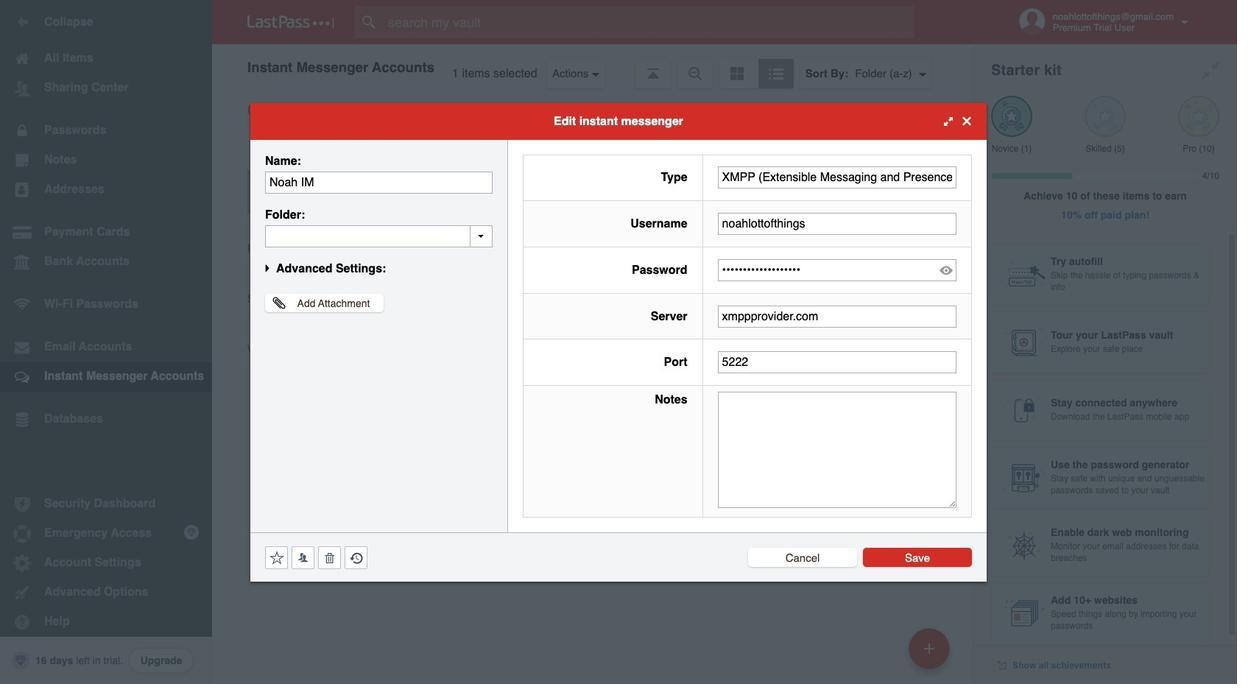 Task type: describe. For each thing, give the bounding box(es) containing it.
Search search field
[[355, 6, 944, 38]]

new item image
[[924, 643, 935, 654]]

search my vault text field
[[355, 6, 944, 38]]



Task type: locate. For each thing, give the bounding box(es) containing it.
dialog
[[250, 103, 987, 582]]

new item navigation
[[904, 624, 959, 684]]

None password field
[[718, 259, 957, 281]]

vault options navigation
[[212, 44, 974, 88]]

None text field
[[265, 225, 493, 247], [718, 305, 957, 327], [718, 352, 957, 374], [718, 392, 957, 508], [265, 225, 493, 247], [718, 305, 957, 327], [718, 352, 957, 374], [718, 392, 957, 508]]

lastpass image
[[247, 15, 334, 29]]

None text field
[[718, 167, 957, 189], [265, 171, 493, 193], [718, 213, 957, 235], [718, 167, 957, 189], [265, 171, 493, 193], [718, 213, 957, 235]]

main navigation navigation
[[0, 0, 212, 684]]



